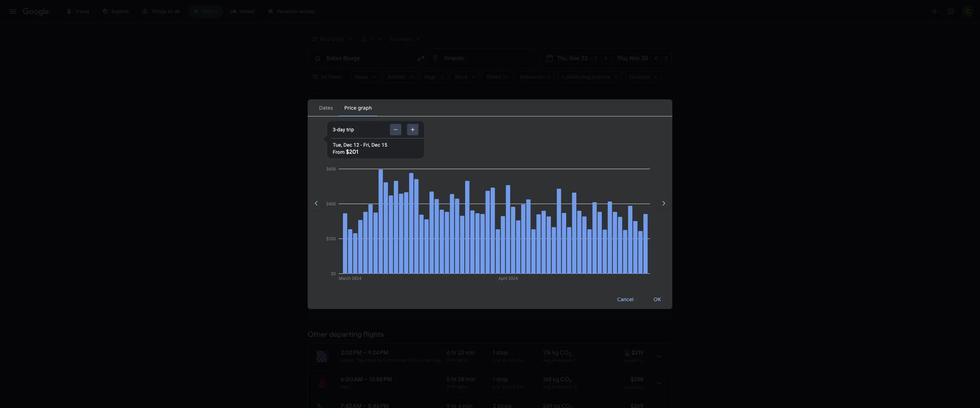 Task type: locate. For each thing, give the bounding box(es) containing it.
all filters button
[[308, 71, 348, 83]]

0 vertical spatial 4
[[447, 180, 450, 187]]

2 for 4 hr 59 min
[[569, 209, 572, 215]]

trip for 5 hr 29 min
[[637, 242, 644, 247]]

3 this price for this flight doesn't include overhead bin access. if you need a carry-on bag, use the bags filter to update prices. image from the top
[[623, 348, 632, 357]]

– inside the 6 hr 22 min btr – mco
[[455, 358, 458, 363]]

express inside 10:39 am operated by skywest dba united express
[[424, 188, 440, 193]]

stop up 38
[[497, 180, 508, 187]]

4 avg emissions from the top
[[543, 385, 572, 390]]

mco down 59
[[458, 215, 467, 220]]

+17%
[[543, 188, 554, 193]]

1 horizontal spatial prices
[[400, 135, 412, 140]]

5 btr from the top
[[447, 358, 455, 363]]

4 avg from the top
[[543, 385, 550, 390]]

0 vertical spatial prices
[[400, 135, 412, 140]]

6 stop from the top
[[497, 376, 508, 383]]

1 inside popup button
[[371, 36, 374, 42]]

4 round from the top
[[624, 358, 636, 363]]

round down this price for this flight doesn't include overhead bin access. if you need a carry-on bag, use the bags filter to update prices. image
[[624, 269, 636, 274]]

1 btr from the top
[[447, 188, 455, 193]]

stop inside "1 stop 58 min iah"
[[497, 260, 508, 267]]

departing up 2:02 pm text box
[[329, 330, 362, 339]]

stop up 36
[[497, 349, 508, 356]]

4 1 stop flight. element from the top
[[493, 260, 508, 268]]

by for 1:24 pm
[[377, 215, 382, 220]]

swap origin and destination. image
[[417, 54, 425, 63]]

co
[[560, 207, 569, 214], [560, 233, 569, 240], [560, 260, 569, 267], [560, 349, 569, 356], [560, 376, 569, 383]]

2 avg from the top
[[543, 242, 550, 247]]

emissions for 4 hr 44 min
[[555, 269, 575, 274]]

iah inside 1 stop 2 hr 36 min iah
[[517, 358, 524, 363]]

3 4 from the top
[[447, 260, 450, 267]]

2 for 5 hr 29 min
[[569, 235, 571, 242]]

hr left 29
[[451, 233, 457, 240]]

2 round trip from the top
[[624, 242, 644, 247]]

trip down the $258
[[637, 385, 644, 390]]

hr down the 6 hr 22 min btr – mco
[[451, 376, 457, 383]]

dec down "ranked based on price and convenience"
[[343, 142, 352, 148]]

commuteair down arrival time: 9:24 pm. text field
[[383, 358, 408, 363]]

Arrival time: 12:58 PM. text field
[[369, 376, 392, 383]]

mco for 59
[[458, 215, 467, 220]]

2 176 kg co 2 from the top
[[543, 349, 571, 358]]

airports
[[591, 74, 610, 80]]

hr left 59
[[451, 207, 457, 214]]

2 $219 from the top
[[632, 233, 644, 240]]

2 inside 1 stop 2 hr 36 min iah
[[493, 358, 495, 363]]

low
[[385, 302, 394, 309]]

iah for 4 hr 59 min
[[517, 215, 524, 220]]

0 vertical spatial flights
[[358, 124, 379, 133]]

58 inside the "5 hr 58 min btr – mco"
[[458, 376, 464, 383]]

5 mco from the top
[[458, 358, 467, 363]]

1 219 us dollars text field from the top
[[632, 207, 644, 214]]

tue, dec 12 - fri, dec 15 from $201
[[333, 142, 387, 155]]

round for 6 hr 22 min
[[624, 358, 636, 363]]

price down cancel
[[619, 303, 631, 309]]

btr down total duration 4 hr 24 min. element
[[447, 188, 455, 193]]

1 inside 1 stop 38 min iah
[[493, 180, 495, 187]]

min down 43
[[499, 269, 507, 273]]

hr inside the 6 hr 22 min btr – mco
[[451, 349, 457, 356]]

btr inside 4 hr 59 min btr – mco
[[447, 215, 455, 220]]

min inside the 6 hr 22 min btr – mco
[[465, 349, 475, 356]]

search
[[488, 302, 505, 309]]

btr
[[447, 188, 455, 193], [447, 215, 455, 220], [447, 242, 455, 247], [447, 269, 455, 273], [447, 358, 455, 363], [447, 385, 455, 390]]

Arrival time: 1:24 PM. text field
[[368, 207, 387, 214]]

mco down 29
[[458, 242, 467, 247]]

2 for 4 hr 44 min
[[569, 262, 572, 268]]

1 1 stop flight. element from the top
[[493, 180, 508, 188]]

Departure time: 7:25 AM. text field
[[341, 207, 361, 214]]

6 mco from the top
[[458, 385, 467, 390]]

flights for best departing flights
[[358, 124, 379, 133]]

1 operated from the top
[[358, 188, 376, 193]]

layover (1 of 1) is a 38 min layover at george bush intercontinental airport in houston. element
[[493, 188, 539, 194]]

stop for 5 hr 58 min
[[497, 376, 508, 383]]

iah right 36
[[517, 358, 524, 363]]

5 stop from the top
[[497, 349, 508, 356]]

4 btr from the top
[[447, 269, 455, 273]]

3 mco from the top
[[458, 242, 467, 247]]

iah inside 1 stop 1 hr 19 min iah
[[517, 215, 524, 220]]

29
[[458, 233, 464, 240]]

iah down layover (1 of 1) is a 1 hr 43 min layover at george bush intercontinental airport in houston. "element"
[[508, 269, 515, 273]]

this price for this flight doesn't include overhead bin access. if you need a carry-on bag, use the bags filter to update prices. image for 4 hr 59 min
[[623, 206, 632, 214]]

4 stop from the top
[[497, 260, 508, 267]]

0 vertical spatial 176
[[543, 233, 551, 240]]

trip up "ranked based on price and convenience"
[[346, 127, 354, 132]]

airlines right mesa
[[395, 215, 410, 220]]

9:15 am
[[341, 233, 361, 240]]

1 commuteair from the top
[[383, 242, 408, 247]]

mco inside the "5 hr 58 min btr – mco"
[[458, 385, 467, 390]]

2 for 6 hr 22 min
[[569, 352, 571, 358]]

1 vertical spatial price
[[619, 303, 631, 309]]

4 inside 4 hr 59 min btr – mco
[[447, 207, 450, 214]]

12:58 pm
[[369, 376, 392, 383]]

airlines inside popup button
[[387, 74, 405, 80]]

airlines inside "main content"
[[395, 215, 410, 220]]

1 mco from the top
[[458, 188, 467, 193]]

delta
[[341, 385, 351, 390]]

4 operated from the top
[[358, 269, 376, 273]]

176 kg co 2
[[543, 233, 571, 242], [543, 349, 571, 358]]

58 down the 6 hr 22 min btr – mco
[[458, 376, 464, 383]]

1 this price for this flight doesn't include overhead bin access. if you need a carry-on bag, use the bags filter to update prices. image from the top
[[623, 206, 632, 214]]

avg down the +17%
[[543, 215, 550, 220]]

0 horizontal spatial price
[[343, 135, 353, 140]]

express down total duration 5 hr 29 min. element
[[432, 242, 448, 247]]

$219 down $219 text box
[[632, 260, 644, 267]]

flights for other departing flights
[[363, 330, 384, 339]]

12:10 pm – 5:54 pm
[[341, 260, 390, 267]]

hr right 6
[[451, 349, 457, 356]]

co for 5 hr 29 min
[[560, 233, 569, 240]]

operated by skywest dba united express
[[358, 269, 440, 273]]

track prices
[[320, 104, 349, 110]]

1 for 1 stop 2 hr 57 min atl
[[493, 376, 495, 383]]

4 $219 from the top
[[632, 349, 644, 356]]

5 hr 58 min btr – mco
[[447, 376, 475, 390]]

hr inside 4 hr 59 min btr – mco
[[451, 207, 457, 214]]

main content
[[308, 100, 672, 408]]

2 mco from the top
[[458, 215, 467, 220]]

nov 23 – 30
[[361, 104, 388, 110]]

btr inside the "5 hr 58 min btr – mco"
[[447, 385, 455, 390]]

5 by from the top
[[377, 358, 382, 363]]

4 round trip from the top
[[624, 358, 644, 363]]

prices right learn more about ranking image
[[400, 135, 412, 140]]

round
[[624, 215, 636, 220], [624, 242, 636, 247], [624, 269, 636, 274], [624, 358, 636, 363], [624, 385, 636, 390]]

layover (1 of 1) is a 1 hr 19 min layover at george bush intercontinental airport in houston. element
[[493, 215, 539, 220]]

dba inside 10:39 am operated by skywest dba united express
[[401, 188, 409, 193]]

2 inside 1 stop 2 hr 57 min atl
[[493, 385, 495, 390]]

btr inside 4 hr 24 min btr – mco
[[447, 188, 455, 193]]

4 inside 4 hr 24 min btr – mco
[[447, 180, 450, 187]]

+17% emissions
[[543, 188, 575, 193]]

by down arrival time: 10:39 am. text field
[[377, 188, 382, 193]]

history
[[632, 303, 649, 309]]

5
[[447, 233, 450, 240], [447, 376, 450, 383]]

connecting
[[562, 74, 590, 80]]

dec
[[343, 142, 352, 148], [371, 142, 380, 148]]

1 vertical spatial 219 us dollars text field
[[632, 349, 644, 356]]

hr inside 4 hr 24 min btr – mco
[[451, 180, 457, 187]]

6 hr 22 min btr – mco
[[447, 349, 475, 363]]

4 left 24 in the top of the page
[[447, 180, 450, 187]]

min
[[466, 180, 476, 187], [499, 188, 507, 193], [466, 207, 475, 214], [508, 215, 515, 220], [466, 233, 475, 240], [508, 242, 515, 247], [466, 260, 476, 267], [499, 269, 507, 273], [465, 349, 475, 356], [508, 358, 515, 363], [466, 376, 475, 383], [508, 385, 515, 390]]

operated by mesa airlines dba united express
[[358, 215, 451, 220]]

24
[[458, 180, 465, 187]]

1 dec from the left
[[343, 142, 352, 148]]

1 inside 1 stop 2 hr 57 min atl
[[493, 376, 495, 383]]

total duration 9 hr 4 min. element
[[447, 403, 493, 408]]

mco inside 5 hr 29 min btr – mco
[[458, 242, 467, 247]]

– left arrival time: 9:24 pm. text field
[[363, 349, 366, 356]]

4 left 59
[[447, 207, 450, 214]]

express left 4 hr 24 min btr – mco
[[424, 188, 440, 193]]

express for 6 hr 22 min
[[432, 358, 448, 363]]

btr for 4 hr 59 min
[[447, 215, 455, 220]]

1 avg from the top
[[543, 215, 550, 220]]

stop inside 1 stop 1 hr 43 min iah
[[497, 233, 508, 240]]

mco for 44
[[458, 269, 467, 273]]

times button
[[482, 71, 513, 83]]

6:00 am
[[341, 376, 363, 383]]

total duration 5 hr 29 min. element
[[447, 233, 493, 241]]

round up $219 text box
[[624, 215, 636, 220]]

1 stop 38 min iah
[[493, 180, 515, 193]]

4 for 4 hr 24 min
[[447, 180, 450, 187]]

round trip for 5 hr 29 min
[[624, 242, 644, 247]]

1 for 1 stop 58 min iah
[[493, 260, 495, 267]]

stops button
[[351, 71, 380, 83]]

168 kg co 2 for 5 hr 58 min
[[543, 376, 572, 384]]

0 vertical spatial 176 kg co 2
[[543, 233, 571, 242]]

1 vertical spatial operated by commuteair dba united express
[[358, 358, 448, 363]]

bags button
[[420, 71, 448, 83]]

– right 6:00 am on the bottom left
[[364, 376, 368, 383]]

min inside 1 stop 2 hr 57 min atl
[[508, 385, 515, 390]]

operated down leaves baton rouge metropolitan airport at 7:25 am on thursday, november 23 and arrives at orlando international airport at 1:24 pm on thursday, november 23. element
[[358, 215, 376, 220]]

stop inside 1 stop 2 hr 57 min atl
[[497, 376, 508, 383]]

hr
[[451, 180, 457, 187], [451, 207, 457, 214], [497, 215, 501, 220], [451, 233, 457, 240], [497, 242, 501, 247], [451, 260, 457, 267], [451, 349, 457, 356], [497, 358, 501, 363], [451, 376, 457, 383], [497, 385, 501, 390]]

operated by commuteair dba united express down "3:44 pm"
[[358, 242, 448, 247]]

0 vertical spatial 168
[[543, 207, 551, 214]]

2 176 from the top
[[543, 349, 551, 356]]

iah inside 1 stop 38 min iah
[[508, 188, 515, 193]]

hr left "19"
[[497, 215, 501, 220]]

– down total duration 5 hr 29 min. element
[[455, 242, 458, 247]]

219 us dollars text field up $219 text box
[[632, 207, 644, 214]]

+17% emissions button
[[541, 180, 581, 195]]

airlines right stops popup button
[[387, 74, 405, 80]]

Arrival time: 8:48 PM. text field
[[369, 153, 390, 160]]

express
[[424, 188, 440, 193], [435, 215, 451, 220], [432, 242, 448, 247], [424, 269, 440, 273], [432, 358, 448, 363]]

2 this price for this flight doesn't include overhead bin access. if you need a carry-on bag, use the bags filter to update prices. image from the top
[[623, 232, 632, 241]]

iah right 43
[[517, 242, 524, 247]]

min right 22
[[465, 349, 475, 356]]

Arrival time: 9:24 PM. text field
[[368, 349, 388, 356]]

mco inside 4 hr 44 min btr – mco
[[458, 269, 467, 273]]

1 vertical spatial commuteair
[[383, 358, 408, 363]]

– down total duration 4 hr 59 min. element
[[455, 215, 458, 220]]

min down the 6 hr 22 min btr – mco
[[466, 376, 475, 383]]

by down 9:24 pm
[[377, 358, 382, 363]]

round up '258 us dollars' text box
[[624, 358, 636, 363]]

cheaper
[[415, 302, 437, 309]]

218 kg co 2
[[543, 260, 572, 268]]

min inside 1 stop 1 hr 43 min iah
[[508, 242, 515, 247]]

min right 59
[[466, 207, 475, 214]]

Arrival time: 3:44 PM. text field
[[367, 233, 388, 240]]

2 inside 218 kg co 2
[[569, 262, 572, 268]]

—
[[396, 302, 401, 309]]

this price for this flight doesn't include overhead bin access. if you need a carry-on bag, use the bags filter to update prices. image up '258 us dollars' text box
[[623, 348, 632, 357]]

flights up 9:24 pm
[[363, 330, 384, 339]]

layover (1 of 1) is a 1 hr 43 min layover at george bush intercontinental airport in houston. element
[[493, 241, 539, 247]]

round for 4 hr 59 min
[[624, 215, 636, 220]]

2 avg emissions from the top
[[543, 242, 572, 247]]

this price for this flight doesn't include overhead bin access. if you need a carry-on bag, use the bags filter to update prices. image up $219 text box
[[623, 206, 632, 214]]

2 operated from the top
[[358, 215, 376, 220]]

2 btr from the top
[[447, 215, 455, 220]]

$143
[[402, 302, 414, 309]]

mco down 44
[[458, 269, 467, 273]]

prices left are
[[333, 302, 349, 309]]

stop inside 1 stop 2 hr 36 min iah
[[497, 349, 508, 356]]

leaves baton rouge metropolitan airport at 9:15 am on thursday, november 23 and arrives at orlando international airport at 3:44 pm on thursday, november 23. element
[[341, 233, 388, 240]]

avg
[[543, 215, 550, 220], [543, 242, 550, 247], [543, 358, 550, 363], [543, 385, 550, 390]]

2 round from the top
[[624, 242, 636, 247]]

None search field
[[308, 33, 672, 94]]

1 stop from the top
[[497, 180, 508, 187]]

1 round trip from the top
[[624, 215, 644, 220]]

219 US dollars text field
[[632, 260, 644, 267]]

prices for prices include required taxes + fees for 1 adult.
[[400, 135, 412, 140]]

min right 57
[[508, 385, 515, 390]]

scroll forward image
[[655, 195, 672, 212]]

2 168 kg co 2 from the top
[[543, 376, 572, 384]]

2 vertical spatial 4
[[447, 260, 450, 267]]

5 for 5 hr 29 min
[[447, 233, 450, 240]]

stop for 4 hr 59 min
[[497, 207, 508, 214]]

3 btr from the top
[[447, 242, 455, 247]]

1 vertical spatial 168
[[543, 376, 551, 383]]

commuteair
[[383, 242, 408, 247], [383, 358, 408, 363]]

hr inside 1 stop 1 hr 19 min iah
[[497, 215, 501, 220]]

required
[[429, 135, 446, 140]]

btr down 6
[[447, 358, 455, 363]]

3 round trip from the top
[[624, 269, 644, 274]]

mco for 24
[[458, 188, 467, 193]]

for left your
[[466, 302, 474, 309]]

1 vertical spatial airlines
[[395, 215, 410, 220]]

avg for 5 hr 29 min
[[543, 242, 550, 247]]

iah inside 1 stop 1 hr 43 min iah
[[517, 242, 524, 247]]

5 left 29
[[447, 233, 450, 240]]

4 inside 4 hr 44 min btr – mco
[[447, 260, 450, 267]]

1 vertical spatial this price for this flight doesn't include overhead bin access. if you need a carry-on bag, use the bags filter to update prices. image
[[623, 232, 632, 241]]

btr down total duration 5 hr 58 min. element
[[447, 385, 455, 390]]

2 5 from the top
[[447, 376, 450, 383]]

1 $219 from the top
[[632, 207, 644, 214]]

departing up on
[[324, 124, 357, 133]]

2
[[569, 209, 572, 215], [569, 235, 571, 242], [569, 262, 572, 268], [569, 352, 571, 358], [493, 358, 495, 363], [569, 378, 572, 384], [493, 385, 495, 390]]

by down 5:54 pm
[[377, 269, 382, 273]]

trip up $219 text box
[[637, 215, 644, 220]]

by down "3:44 pm"
[[377, 242, 382, 247]]

58 inside "1 stop 58 min iah"
[[493, 269, 498, 273]]

min right 29
[[466, 233, 475, 240]]

1 stop 1 hr 43 min iah
[[493, 233, 524, 247]]

1 stop flight. element for 5 hr 29 min
[[493, 233, 508, 241]]

for right fees
[[472, 135, 478, 140]]

stop inside 1 stop 1 hr 19 min iah
[[497, 207, 508, 214]]

kg for 4 hr 59 min
[[553, 207, 559, 214]]

co inside 218 kg co 2
[[560, 260, 569, 267]]

iah right 38
[[508, 188, 515, 193]]

btr for 5 hr 29 min
[[447, 242, 455, 247]]

mco inside 4 hr 59 min btr – mco
[[458, 215, 467, 220]]

1 vertical spatial flights
[[363, 330, 384, 339]]

0 vertical spatial price
[[343, 135, 353, 140]]

0 vertical spatial 219 us dollars text field
[[632, 207, 644, 214]]

min inside 4 hr 44 min btr – mco
[[466, 260, 476, 267]]

iah for 6 hr 22 min
[[517, 358, 524, 363]]

0 vertical spatial 5
[[447, 233, 450, 240]]

1 vertical spatial 4
[[447, 207, 450, 214]]

1 inside "1 stop 58 min iah"
[[493, 260, 495, 267]]

avg emissions for 5 hr 29 min
[[543, 242, 572, 247]]

duration button
[[625, 71, 662, 83]]

3 round from the top
[[624, 269, 636, 274]]

6:00 am – 12:58 pm delta
[[341, 376, 392, 390]]

hr inside the "5 hr 58 min btr – mco"
[[451, 376, 457, 383]]

1 vertical spatial 176 kg co 2
[[543, 349, 571, 358]]

0 vertical spatial operated by commuteair dba united express
[[358, 242, 448, 247]]

3 by from the top
[[377, 242, 382, 247]]

mco inside the 6 hr 22 min btr – mco
[[458, 358, 467, 363]]

mco down 24 in the top of the page
[[458, 188, 467, 193]]

5 operated from the top
[[358, 358, 376, 363]]

kg for 4 hr 44 min
[[553, 260, 559, 267]]

min right 43
[[508, 242, 515, 247]]

round trip up '258 us dollars' text box
[[624, 358, 644, 363]]

5 inside 5 hr 29 min btr – mco
[[447, 233, 450, 240]]

hr left 24 in the top of the page
[[451, 180, 457, 187]]

btr down total duration 4 hr 44 min. element
[[447, 269, 455, 273]]

1 by from the top
[[377, 188, 382, 193]]

3 operated from the top
[[358, 242, 376, 247]]

1 stop flight. element up 36
[[493, 349, 508, 358]]

btr inside the 6 hr 22 min btr – mco
[[447, 358, 455, 363]]

kg for 6 hr 22 min
[[552, 349, 559, 356]]

1 horizontal spatial 58
[[493, 269, 498, 273]]

Departure time: 12:10 PM. text field
[[341, 260, 363, 267]]

Departure time: 9:15 AM. text field
[[341, 233, 361, 240]]

0 horizontal spatial 58
[[458, 376, 464, 383]]

1 skywest from the top
[[383, 188, 399, 193]]

leaves baton rouge metropolitan airport at 2:02 pm on thursday, november 23 and arrives at orlando international airport at 9:24 pm on thursday, november 23. element
[[341, 349, 388, 356]]

43
[[502, 242, 507, 247]]

176 kg co 2 for 6 hr 22 min
[[543, 349, 571, 358]]

trip for 4 hr 59 min
[[637, 215, 644, 220]]

1 vertical spatial 168 kg co 2
[[543, 376, 572, 384]]

stop for 6 hr 22 min
[[497, 349, 508, 356]]

$219 up 219 us dollars text box
[[632, 233, 644, 240]]

btr inside 4 hr 44 min btr – mco
[[447, 269, 455, 273]]

learn more about tracked prices image
[[350, 104, 357, 110]]

1 inside 1 stop 2 hr 36 min iah
[[493, 349, 495, 356]]

total duration 4 hr 24 min. element
[[447, 180, 493, 188]]

1 176 from the top
[[543, 233, 551, 240]]

round down the $258
[[624, 385, 636, 390]]

dec down convenience
[[371, 142, 380, 148]]

express left 4 hr 44 min btr – mco
[[424, 269, 440, 273]]

1 vertical spatial prices
[[333, 302, 349, 309]]

3 1 stop flight. element from the top
[[493, 233, 508, 241]]

usual
[[451, 302, 465, 309]]

0 vertical spatial skywest
[[383, 188, 399, 193]]

btr down total duration 5 hr 29 min. element
[[447, 242, 455, 247]]

mco for 58
[[458, 385, 467, 390]]

1 operated by commuteair dba united express from the top
[[358, 242, 448, 247]]

round down $219 text box
[[624, 242, 636, 247]]

0 vertical spatial commuteair
[[383, 242, 408, 247]]

min right "19"
[[508, 215, 515, 220]]

stop up 43
[[497, 233, 508, 240]]

1 168 from the top
[[543, 207, 551, 214]]

– inside 4 hr 24 min btr – mco
[[455, 188, 458, 193]]

3 stop from the top
[[497, 233, 508, 240]]

avg emissions for 5 hr 58 min
[[543, 385, 572, 390]]

58
[[493, 269, 498, 273], [458, 376, 464, 383]]

round trip for 4 hr 59 min
[[624, 215, 644, 220]]

iah
[[508, 188, 515, 193], [517, 215, 524, 220], [517, 242, 524, 247], [508, 269, 515, 273], [517, 358, 524, 363]]

168 kg co 2 for 4 hr 59 min
[[543, 207, 572, 215]]

1 vertical spatial 58
[[458, 376, 464, 383]]

0 vertical spatial 168 kg co 2
[[543, 207, 572, 215]]

leaves baton rouge metropolitan airport at 6:00 am on thursday, november 23 and arrives at orlando international airport at 12:58 pm on thursday, november 23. element
[[341, 376, 392, 383]]

4 mco from the top
[[458, 269, 467, 273]]

avg right layover (1 of 1) is a 2 hr 36 min layover at george bush intercontinental airport in houston. element
[[543, 358, 550, 363]]

hr left 36
[[497, 358, 501, 363]]

5 inside the "5 hr 58 min btr – mco"
[[447, 376, 450, 383]]

btr inside 5 hr 29 min btr – mco
[[447, 242, 455, 247]]

2 1 stop flight. element from the top
[[493, 207, 508, 215]]

3 avg from the top
[[543, 358, 550, 363]]

2 operated by commuteair dba united express from the top
[[358, 358, 448, 363]]

0 horizontal spatial prices
[[333, 302, 349, 309]]

2 commuteair from the top
[[383, 358, 408, 363]]

0 vertical spatial 58
[[493, 269, 498, 273]]

Departure text field
[[557, 49, 590, 68]]

0 horizontal spatial dec
[[343, 142, 352, 148]]

2 4 from the top
[[447, 207, 450, 214]]

1 vertical spatial 5
[[447, 376, 450, 383]]

skywest inside 10:39 am operated by skywest dba united express
[[383, 188, 399, 193]]

commuteair down "3:44 pm"
[[383, 242, 408, 247]]

1 stop flight. element up 38
[[493, 180, 508, 188]]

round trip down 219 us dollars text box
[[624, 269, 644, 274]]

1 for 1
[[371, 36, 374, 42]]

1 horizontal spatial dec
[[371, 142, 380, 148]]

1 stop flight. element
[[493, 180, 508, 188], [493, 207, 508, 215], [493, 233, 508, 241], [493, 260, 508, 268], [493, 349, 508, 358], [493, 376, 508, 384]]

2 stop from the top
[[497, 207, 508, 214]]

1 stop 58 min iah
[[493, 260, 515, 273]]

7:25 am – 1:24 pm
[[341, 207, 387, 214]]

operated down 9:15 am – 3:44 pm at the left bottom of the page
[[358, 242, 376, 247]]

stop up "19"
[[497, 207, 508, 214]]

express down 6
[[432, 358, 448, 363]]

1 horizontal spatial price
[[619, 303, 631, 309]]

$219 up '258 us dollars' text box
[[632, 349, 644, 356]]

kg inside 218 kg co 2
[[553, 260, 559, 267]]

1 for 1 stop 38 min iah
[[493, 180, 495, 187]]

1 button
[[358, 33, 387, 46]]

avg emissions for 4 hr 59 min
[[543, 215, 572, 220]]

1 vertical spatial skywest
[[383, 269, 399, 273]]

0 vertical spatial airlines
[[387, 74, 405, 80]]

by for 3:44 pm
[[377, 242, 382, 247]]

$219 for 4 hr 44 min
[[632, 260, 644, 267]]

1 4 from the top
[[447, 180, 450, 187]]

mco down 22
[[458, 358, 467, 363]]

and
[[354, 135, 362, 140]]

round trip up $219 text box
[[624, 215, 644, 220]]

min right 38
[[499, 188, 507, 193]]

Departure time: 4:00 PM. text field
[[341, 153, 363, 160]]

4 by from the top
[[377, 269, 382, 273]]

269 US dollars text field
[[631, 403, 644, 408]]

1 stop 2 hr 57 min atl
[[493, 376, 524, 390]]

1 round from the top
[[624, 215, 636, 220]]

Arrival time: 10:39 AM. text field
[[367, 180, 391, 187]]

6 btr from the top
[[447, 385, 455, 390]]

58 down total duration 4 hr 44 min. element
[[493, 269, 498, 273]]

by down 1:24 pm
[[377, 215, 382, 220]]

3 avg emissions from the top
[[543, 358, 572, 363]]

round trip for 4 hr 44 min
[[624, 269, 644, 274]]

flights up convenience
[[358, 124, 379, 133]]

5 round from the top
[[624, 385, 636, 390]]

– down total duration 4 hr 24 min. element
[[455, 188, 458, 193]]

mco inside 4 hr 24 min btr – mco
[[458, 188, 467, 193]]

176
[[543, 233, 551, 240], [543, 349, 551, 356]]

1 5 from the top
[[447, 233, 450, 240]]

219 us dollars text field for 168
[[632, 207, 644, 214]]

218
[[543, 260, 551, 267]]

1 vertical spatial 176
[[543, 349, 551, 356]]

0 vertical spatial this price for this flight doesn't include overhead bin access. if you need a carry-on bag, use the bags filter to update prices. image
[[623, 206, 632, 214]]

airlines
[[387, 74, 405, 80], [395, 215, 410, 220]]

3-day trip
[[333, 127, 354, 132]]

stop for 5 hr 29 min
[[497, 233, 508, 240]]

1 vertical spatial departing
[[329, 330, 362, 339]]

219 US dollars text field
[[632, 207, 644, 214], [632, 349, 644, 356]]

59
[[458, 207, 465, 214]]

– down total duration 6 hr 22 min. element
[[455, 358, 458, 363]]

emissions
[[555, 188, 575, 193], [551, 215, 572, 220], [551, 242, 572, 247], [555, 269, 575, 274], [551, 358, 572, 363], [551, 385, 572, 390]]

258 US dollars text field
[[631, 376, 644, 383]]

– inside the "5 hr 58 min btr – mco"
[[455, 385, 458, 390]]

for
[[472, 135, 478, 140], [466, 302, 474, 309]]

operated down leaves baton rouge metropolitan airport at 12:10 pm on thursday, november 23 and arrives at orlando international airport at 5:54 pm on thursday, november 23. element
[[358, 269, 376, 273]]

– down fri,
[[364, 153, 368, 160]]

by for 9:24 pm
[[377, 358, 382, 363]]

this price for this flight doesn't include overhead bin access. if you need a carry-on bag, use the bags filter to update prices. image
[[623, 206, 632, 214], [623, 232, 632, 241], [623, 348, 632, 357]]

1 168 kg co 2 from the top
[[543, 207, 572, 215]]

5 1 stop flight. element from the top
[[493, 349, 508, 358]]

2 by from the top
[[377, 215, 382, 220]]

prices
[[400, 135, 412, 140], [333, 302, 349, 309]]

commuteair for 3:44 pm
[[383, 242, 408, 247]]

operated by commuteair dba united express for 9:15 am – 3:44 pm
[[358, 242, 448, 247]]

2 219 us dollars text field from the top
[[632, 349, 644, 356]]

3 $219 from the top
[[632, 260, 644, 267]]

flights
[[358, 124, 379, 133], [363, 330, 384, 339]]

2 vertical spatial this price for this flight doesn't include overhead bin access. if you need a carry-on bag, use the bags filter to update prices. image
[[623, 348, 632, 357]]

hr left 57
[[497, 385, 501, 390]]

57
[[502, 385, 507, 390]]

219 us dollars text field up '258 us dollars' text box
[[632, 349, 644, 356]]

price
[[455, 74, 467, 80]]

2 168 from the top
[[543, 376, 551, 383]]

– down total duration 5 hr 58 min. element
[[455, 385, 458, 390]]

operated by commuteair dba united express
[[358, 242, 448, 247], [358, 358, 448, 363]]

Departure time: 7:42 AM. text field
[[341, 403, 362, 408]]

6 1 stop flight. element from the top
[[493, 376, 508, 384]]

1 176 kg co 2 from the top
[[543, 233, 571, 242]]

1 avg emissions from the top
[[543, 215, 572, 220]]

round trip down $219 text box
[[624, 242, 644, 247]]

0 vertical spatial departing
[[324, 124, 357, 133]]



Task type: describe. For each thing, give the bounding box(es) containing it.
ranked based on price and convenience
[[308, 135, 388, 140]]

filters
[[328, 74, 342, 80]]

$219 for 6 hr 22 min
[[632, 349, 644, 356]]

– inside 6:00 am – 12:58 pm delta
[[364, 376, 368, 383]]

prices
[[334, 104, 349, 110]]

Departure time: 2:02 PM. text field
[[341, 349, 361, 356]]

176 kg co 2 for 5 hr 29 min
[[543, 233, 571, 242]]

prices are currently low — $143 cheaper than usual for your search
[[333, 302, 505, 309]]

this price for this flight doesn't include overhead bin access. if you need a carry-on bag, use the bags filter to update prices. image for 5 hr 29 min
[[623, 232, 632, 241]]

layover (1 of 1) is a 2 hr 57 min layover at hartsfield-jackson atlanta international airport in atlanta. element
[[493, 384, 539, 390]]

avg for 5 hr 58 min
[[543, 385, 550, 390]]

min inside 5 hr 29 min btr – mco
[[466, 233, 475, 240]]

12
[[354, 142, 359, 148]]

are
[[351, 302, 359, 309]]

4 hr 44 min btr – mco
[[447, 260, 476, 273]]

taxes
[[447, 135, 458, 140]]

connecting airports
[[562, 74, 610, 80]]

hr inside 1 stop 2 hr 57 min atl
[[497, 385, 501, 390]]

stop for 4 hr 44 min
[[497, 260, 508, 267]]

leaves baton rouge metropolitan airport at 7:25 am on thursday, november 23 and arrives at orlando international airport at 1:24 pm on thursday, november 23. element
[[341, 207, 387, 214]]

stops
[[355, 74, 368, 80]]

btr for 5 hr 58 min
[[447, 385, 455, 390]]

219 us dollars text field for 176
[[632, 349, 644, 356]]

+
[[459, 135, 461, 140]]

trip for 4 hr 44 min
[[637, 269, 644, 274]]

min inside "1 stop 58 min iah"
[[499, 269, 507, 273]]

3-
[[333, 127, 337, 132]]

stop inside 1 stop 38 min iah
[[497, 180, 508, 187]]

your
[[475, 302, 487, 309]]

5 for 5 hr 58 min
[[447, 376, 450, 383]]

emissions for 4 hr 59 min
[[551, 215, 572, 220]]

emissions inside popup button
[[555, 188, 575, 193]]

– inside 4 hr 59 min btr – mco
[[455, 215, 458, 220]]

1 stop 2 hr 36 min iah
[[493, 349, 524, 363]]

emissions for 5 hr 58 min
[[551, 385, 572, 390]]

kg for 5 hr 29 min
[[552, 233, 559, 240]]

express down total duration 4 hr 59 min. element
[[435, 215, 451, 220]]

176 for 6 hr 22 min
[[543, 349, 551, 356]]

express for 5 hr 29 min
[[432, 242, 448, 247]]

departing for best
[[324, 124, 357, 133]]

kg for 5 hr 58 min
[[553, 376, 559, 383]]

ok
[[653, 296, 661, 303]]

cancel button
[[609, 291, 642, 308]]

iah for 5 hr 29 min
[[517, 242, 524, 247]]

– right 9:15 am text field
[[362, 233, 366, 240]]

219 US dollars text field
[[632, 233, 644, 240]]

emissions for 6 hr 22 min
[[551, 358, 572, 363]]

main content containing best departing flights
[[308, 100, 672, 408]]

all
[[321, 74, 327, 80]]

operated for 9:24 pm
[[358, 358, 376, 363]]

avg for 4 hr 59 min
[[543, 215, 550, 220]]

1 stop flight. element for 5 hr 58 min
[[493, 376, 508, 384]]

Return text field
[[617, 49, 650, 68]]

5:54 pm
[[369, 260, 390, 267]]

2:02 pm
[[341, 349, 361, 356]]

avg for 6 hr 22 min
[[543, 358, 550, 363]]

1 for 1 stop 1 hr 43 min iah
[[493, 233, 495, 240]]

from
[[333, 149, 345, 155]]

10:39 am operated by skywest dba united express
[[358, 180, 440, 193]]

departing for other
[[329, 330, 362, 339]]

+27%
[[543, 269, 554, 274]]

operated for 1:24 pm
[[358, 215, 376, 220]]

168 for 5 hr 58 min
[[543, 376, 551, 383]]

united inside 10:39 am operated by skywest dba united express
[[410, 188, 423, 193]]

commuteair for 9:24 pm
[[383, 358, 408, 363]]

Arrival time: 5:46 PM. text field
[[368, 403, 389, 408]]

scroll backward image
[[308, 195, 325, 212]]

min inside 1 stop 38 min iah
[[499, 188, 507, 193]]

convenience
[[363, 135, 388, 140]]

leaves baton rouge metropolitan airport at 7:42 am on thursday, november 23 and arrives at orlando international airport at 5:46 pm on thursday, november 23. element
[[341, 403, 389, 408]]

prices include required taxes + fees for 1 adult.
[[400, 135, 494, 140]]

fees
[[462, 135, 471, 140]]

23 – 30
[[372, 104, 388, 110]]

layover (1 of 1) is a 2 hr 36 min layover at george bush intercontinental airport in houston. element
[[493, 358, 539, 363]]

0 vertical spatial for
[[472, 135, 478, 140]]

– left 5:54 pm
[[365, 260, 368, 267]]

operated by commuteair dba united express for 2:02 pm – 9:24 pm
[[358, 358, 448, 363]]

round inside the $258 round trip
[[624, 385, 636, 390]]

mco for 29
[[458, 242, 467, 247]]

1 stop 1 hr 19 min iah
[[493, 207, 524, 220]]

leaves baton rouge metropolitan airport at 12:10 pm on thursday, november 23 and arrives at orlando international airport at 5:54 pm on thursday, november 23. element
[[341, 260, 390, 267]]

hr inside 4 hr 44 min btr – mco
[[451, 260, 457, 267]]

mesa
[[383, 215, 394, 220]]

dba for 3:44 pm
[[409, 242, 417, 247]]

3:44 pm
[[367, 233, 388, 240]]

$258 round trip
[[624, 376, 644, 390]]

tue,
[[333, 142, 342, 148]]

2 dec from the left
[[371, 142, 380, 148]]

btr for 4 hr 44 min
[[447, 269, 455, 273]]

operated for 5:54 pm
[[358, 269, 376, 273]]

operated for 3:44 pm
[[358, 242, 376, 247]]

168 for 4 hr 59 min
[[543, 207, 551, 214]]

$258
[[631, 376, 644, 383]]

22
[[458, 349, 464, 356]]

$201
[[346, 148, 358, 155]]

leaves baton rouge metropolitan airport at 4:00 pm on thursday, november 23 and arrives at orlando international airport at 8:48 pm on thursday, november 23. element
[[341, 153, 390, 160]]

2:02 pm – 9:24 pm
[[341, 349, 388, 356]]

2 stops flight. element
[[493, 403, 512, 408]]

min inside 4 hr 59 min btr – mco
[[466, 207, 475, 214]]

airlines button
[[383, 71, 417, 83]]

min inside the "5 hr 58 min btr – mco"
[[466, 376, 475, 383]]

total duration 4 hr 44 min. element
[[447, 260, 493, 268]]

$219 for 4 hr 59 min
[[632, 207, 644, 214]]

fri,
[[363, 142, 370, 148]]

8:48 pm
[[369, 153, 390, 160]]

day
[[337, 127, 345, 132]]

learn more about ranking image
[[389, 134, 396, 141]]

12:10 pm
[[341, 260, 363, 267]]

include
[[414, 135, 428, 140]]

2 for 5 hr 58 min
[[569, 378, 572, 384]]

view
[[606, 303, 618, 309]]

operated inside 10:39 am operated by skywest dba united express
[[358, 188, 376, 193]]

none search field containing all filters
[[308, 33, 672, 94]]

hr inside 1 stop 1 hr 43 min iah
[[497, 242, 501, 247]]

+27% emissions
[[543, 269, 575, 274]]

round trip for 6 hr 22 min
[[624, 358, 644, 363]]

– inside 5 hr 29 min btr – mco
[[455, 242, 458, 247]]

other departing flights
[[308, 330, 384, 339]]

-
[[361, 142, 362, 148]]

total duration 4 hr 59 min. element
[[447, 207, 493, 215]]

6
[[447, 349, 450, 356]]

round for 5 hr 29 min
[[624, 242, 636, 247]]

view price history
[[606, 303, 649, 309]]

this price for this flight doesn't include overhead bin access. if you need a carry-on bag, use the bags filter to update prices. image for 6 hr 22 min
[[623, 348, 632, 357]]

– left 1:24 pm text box
[[363, 207, 366, 214]]

4:00 pm – 8:48 pm
[[341, 153, 390, 160]]

2 skywest from the top
[[383, 269, 399, 273]]

mco for 22
[[458, 358, 467, 363]]

min inside 1 stop 2 hr 36 min iah
[[508, 358, 515, 363]]

than
[[438, 302, 450, 309]]

4 for 4 hr 59 min
[[447, 207, 450, 214]]

emissions button
[[516, 71, 555, 83]]

min inside 4 hr 24 min btr – mco
[[466, 180, 476, 187]]

best
[[308, 124, 323, 133]]

btr for 6 hr 22 min
[[447, 358, 455, 363]]

dba for 5:54 pm
[[401, 269, 409, 273]]

emissions
[[520, 74, 543, 80]]

4 hr 24 min btr – mco
[[447, 180, 476, 193]]

iah inside "1 stop 58 min iah"
[[508, 269, 515, 273]]

this price for this flight doesn't include overhead bin access. if you need a carry-on bag, use the bags filter to update prices. image
[[623, 259, 632, 268]]

based
[[324, 135, 336, 140]]

1 for 1 stop 1 hr 19 min iah
[[493, 207, 495, 214]]

5 hr 29 min btr – mco
[[447, 233, 475, 247]]

by inside 10:39 am operated by skywest dba united express
[[377, 188, 382, 193]]

nov
[[361, 104, 371, 110]]

trip inside the $258 round trip
[[637, 385, 644, 390]]

4 for 4 hr 44 min
[[447, 260, 450, 267]]

round for 4 hr 44 min
[[624, 269, 636, 274]]

atl
[[517, 385, 524, 390]]

total duration 5 hr 58 min. element
[[447, 376, 493, 384]]

4:00 pm
[[341, 153, 363, 160]]

1 stop flight. element for 6 hr 22 min
[[493, 349, 508, 358]]

other
[[308, 330, 327, 339]]

1 vertical spatial for
[[466, 302, 474, 309]]

9:15 am – 3:44 pm
[[341, 233, 388, 240]]

$219 for 5 hr 29 min
[[632, 233, 644, 240]]

– inside 4 hr 44 min btr – mco
[[455, 269, 458, 273]]

btr for 4 hr 24 min
[[447, 188, 455, 193]]

total duration 6 hr 22 min. element
[[447, 349, 493, 358]]

176 for 5 hr 29 min
[[543, 233, 551, 240]]

on
[[337, 135, 342, 140]]

1 stop flight. element for 4 hr 44 min
[[493, 260, 508, 268]]

co for 4 hr 59 min
[[560, 207, 569, 214]]

avg emissions for 6 hr 22 min
[[543, 358, 572, 363]]

hr inside 1 stop 2 hr 36 min iah
[[497, 358, 501, 363]]

layover (1 of 1) is a 58 min layover at george bush intercontinental airport in houston. element
[[493, 268, 539, 274]]

co for 6 hr 22 min
[[560, 349, 569, 356]]

by for 5:54 pm
[[377, 269, 382, 273]]

connecting airports button
[[558, 71, 622, 83]]

hr inside 5 hr 29 min btr – mco
[[451, 233, 457, 240]]

trip for 6 hr 22 min
[[637, 358, 644, 363]]

min inside 1 stop 1 hr 19 min iah
[[508, 215, 515, 220]]

find the best price region
[[308, 100, 672, 119]]

1 stop flight. element for 4 hr 59 min
[[493, 207, 508, 215]]

emissions for 5 hr 29 min
[[551, 242, 572, 247]]

track
[[320, 104, 333, 110]]

1 for 1 stop 2 hr 36 min iah
[[493, 349, 495, 356]]

9:24 pm
[[368, 349, 388, 356]]

ok button
[[645, 291, 669, 308]]

prices for prices are currently low — $143 cheaper than usual for your search
[[333, 302, 349, 309]]

ranked
[[308, 135, 322, 140]]

dba for 9:24 pm
[[409, 358, 417, 363]]

7:25 am
[[341, 207, 361, 214]]

co for 5 hr 58 min
[[560, 376, 569, 383]]

Arrival time: 5:54 PM. text field
[[369, 260, 390, 267]]

times
[[487, 74, 501, 80]]

44
[[458, 260, 465, 267]]

best departing flights
[[308, 124, 379, 133]]

38
[[493, 188, 498, 193]]

all filters
[[321, 74, 342, 80]]

15
[[382, 142, 387, 148]]

1:24 pm
[[368, 207, 387, 214]]

Departure time: 6:00 AM. text field
[[341, 376, 363, 383]]



Task type: vqa. For each thing, say whether or not it's contained in the screenshot.
'IAH' in the the 1 stop 2 hr 36 min iah
yes



